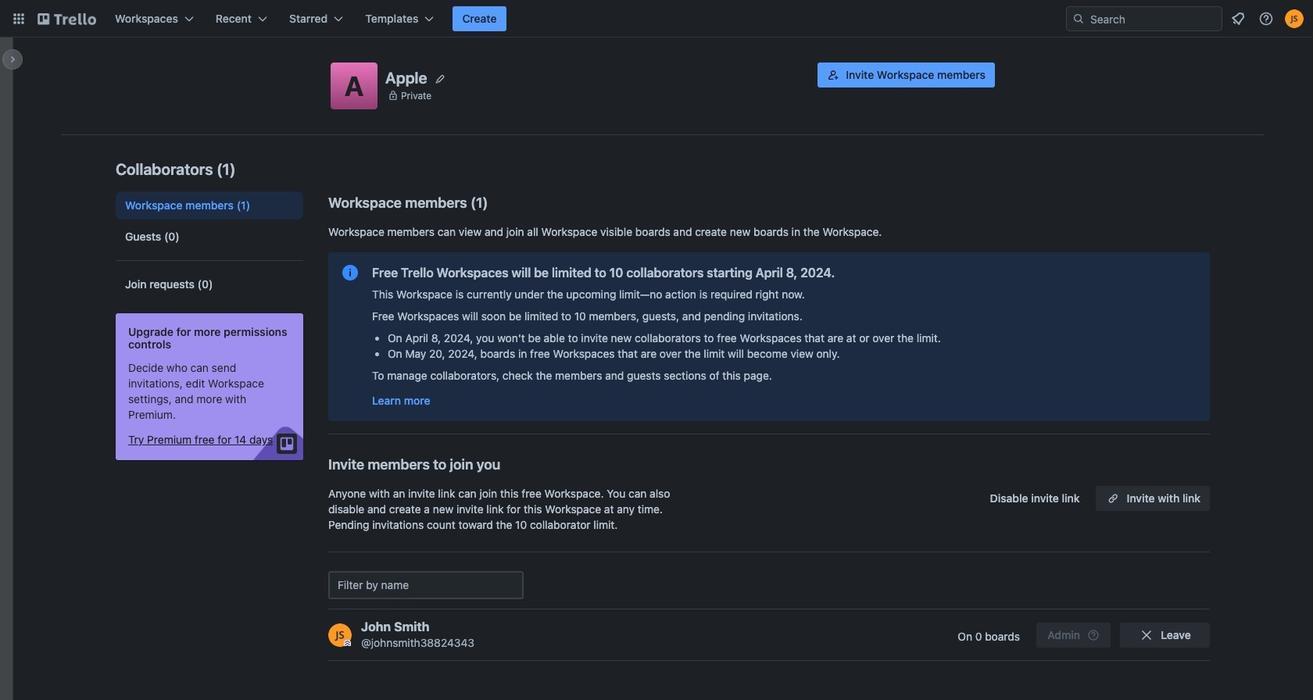 Task type: describe. For each thing, give the bounding box(es) containing it.
Filter by name text field
[[328, 572, 524, 600]]

open information menu image
[[1259, 11, 1275, 27]]

Search field
[[1085, 8, 1222, 30]]



Task type: locate. For each thing, give the bounding box(es) containing it.
this member is an admin of this workspace. image
[[344, 640, 351, 647]]

john smith (johnsmith38824343) image
[[1285, 9, 1304, 28]]

0 notifications image
[[1229, 9, 1248, 28]]

search image
[[1073, 13, 1085, 25]]

john smith (johnsmith38824343) image
[[328, 624, 352, 647]]

primary element
[[0, 0, 1314, 38]]

back to home image
[[38, 6, 96, 31]]



Task type: vqa. For each thing, say whether or not it's contained in the screenshot.
the right POWER-UPS
no



